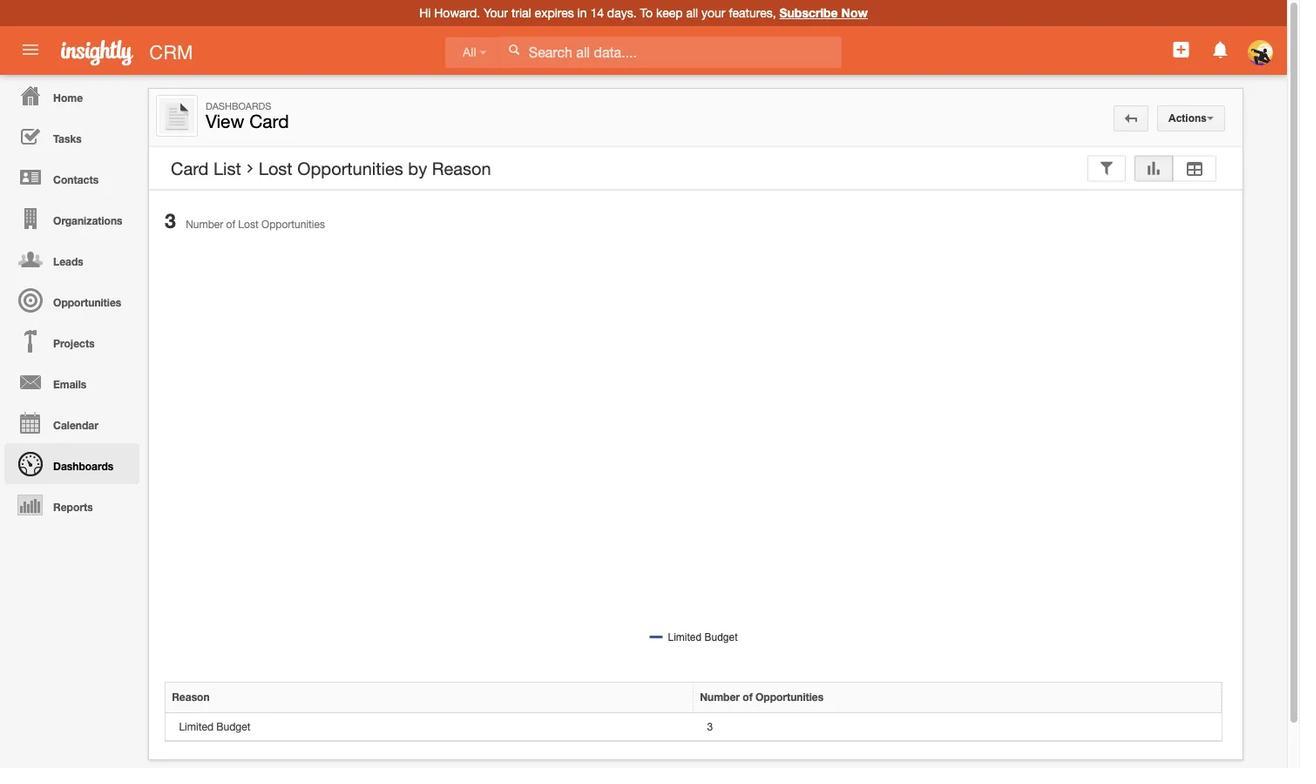 Task type: locate. For each thing, give the bounding box(es) containing it.
3
[[165, 209, 176, 233], [707, 721, 713, 733]]

expires
[[535, 6, 574, 20]]

subscribe now link
[[779, 6, 868, 20]]

0 vertical spatial dashboards
[[206, 100, 271, 112]]

lost
[[259, 158, 292, 179], [238, 218, 259, 230]]

2 row from the top
[[166, 713, 1222, 741]]

0 horizontal spatial of
[[226, 218, 235, 230]]

1 vertical spatial 3
[[707, 721, 713, 733]]

reason right 'by' on the left of the page
[[432, 158, 491, 179]]

chart image
[[1146, 163, 1162, 174]]

opportunities
[[297, 158, 403, 179], [261, 218, 325, 230], [53, 296, 121, 308], [755, 692, 824, 704]]

contacts link
[[4, 157, 139, 198]]

all
[[686, 6, 698, 20]]

number
[[186, 218, 223, 230], [700, 692, 740, 704]]

card left list at the top of page
[[171, 158, 209, 179]]

number for 3
[[186, 218, 223, 230]]

contacts
[[53, 173, 99, 186]]

0 vertical spatial reason
[[432, 158, 491, 179]]

leads link
[[4, 239, 139, 280]]

limited
[[179, 721, 213, 733]]

of
[[226, 218, 235, 230], [743, 692, 753, 704]]

your
[[701, 6, 725, 20]]

filter image
[[1099, 163, 1114, 174]]

1 vertical spatial card
[[171, 158, 209, 179]]

dashboards
[[206, 100, 271, 112], [53, 460, 113, 472]]

days.
[[607, 6, 637, 20]]

0 vertical spatial lost
[[259, 158, 292, 179]]

dashboards up reports link
[[53, 460, 113, 472]]

1 vertical spatial of
[[743, 692, 753, 704]]

row
[[166, 683, 1222, 713], [166, 713, 1222, 741]]

card right view
[[249, 111, 289, 132]]

view
[[206, 111, 244, 132]]

limited budget cell
[[166, 713, 694, 741]]

0 vertical spatial card
[[249, 111, 289, 132]]

Search all data.... text field
[[498, 37, 842, 68]]

1 vertical spatial reason
[[172, 692, 210, 704]]

white image
[[508, 44, 520, 56]]

card inside dashboards view card
[[249, 111, 289, 132]]

features,
[[729, 6, 776, 20]]

1 vertical spatial dashboards
[[53, 460, 113, 472]]

emails
[[53, 378, 86, 390]]

home link
[[4, 75, 139, 116]]

row containing reason
[[166, 683, 1222, 713]]

lost down list at the top of page
[[238, 218, 259, 230]]

1 horizontal spatial 3
[[707, 721, 713, 733]]

0 horizontal spatial card
[[171, 158, 209, 179]]

number for reason
[[700, 692, 740, 704]]

card
[[249, 111, 289, 132], [171, 158, 209, 179]]

row containing limited budget
[[166, 713, 1222, 741]]

0 vertical spatial 3
[[165, 209, 176, 233]]

card list link
[[171, 158, 241, 179]]

notifications image
[[1210, 39, 1231, 60]]

tasks link
[[4, 116, 139, 157]]

0 vertical spatial number
[[186, 218, 223, 230]]

projects
[[53, 337, 95, 349]]

1 horizontal spatial card
[[249, 111, 289, 132]]

lost right list at the top of page
[[259, 158, 292, 179]]

1 horizontal spatial reason
[[432, 158, 491, 179]]

1 horizontal spatial number
[[700, 692, 740, 704]]

1 horizontal spatial of
[[743, 692, 753, 704]]

reason up limited
[[172, 692, 210, 704]]

3 down number of opportunities
[[707, 721, 713, 733]]

3 inside cell
[[707, 721, 713, 733]]

table image
[[1184, 163, 1205, 174]]

list
[[213, 158, 241, 179]]

navigation
[[0, 75, 139, 525]]

3 down card list link
[[165, 209, 176, 233]]

reason
[[432, 158, 491, 179], [172, 692, 210, 704]]

dashboards link
[[4, 444, 139, 484]]

keep
[[656, 6, 683, 20]]

of for 3
[[226, 218, 235, 230]]

actions
[[1168, 112, 1207, 124]]

0 horizontal spatial number
[[186, 218, 223, 230]]

number of opportunities
[[700, 692, 824, 704]]

projects link
[[4, 321, 139, 362]]

1 vertical spatial number
[[700, 692, 740, 704]]

dashboards inside dashboards view card
[[206, 100, 271, 112]]

0 vertical spatial of
[[226, 218, 235, 230]]

0 horizontal spatial dashboards
[[53, 460, 113, 472]]

back image
[[1125, 112, 1137, 125]]

0 horizontal spatial 3
[[165, 209, 176, 233]]

1 row from the top
[[166, 683, 1222, 713]]

organizations
[[53, 214, 122, 227]]

1 horizontal spatial dashboards
[[206, 100, 271, 112]]

dashboards right 'card' "icon"
[[206, 100, 271, 112]]

0 horizontal spatial reason
[[172, 692, 210, 704]]

opportunities link
[[4, 280, 139, 321]]

all
[[463, 46, 476, 59]]



Task type: describe. For each thing, give the bounding box(es) containing it.
now
[[841, 6, 868, 20]]

by
[[408, 158, 427, 179]]

crm
[[149, 41, 193, 63]]

reports
[[53, 501, 93, 513]]

dashboards for dashboards
[[53, 460, 113, 472]]

trial
[[511, 6, 531, 20]]

subscribe
[[779, 6, 838, 20]]

14
[[590, 6, 604, 20]]

emails link
[[4, 362, 139, 403]]

of for reason
[[743, 692, 753, 704]]

calendar
[[53, 419, 98, 431]]

all link
[[445, 37, 498, 68]]

navigation containing home
[[0, 75, 139, 525]]

card list
[[171, 158, 241, 179]]

organizations link
[[4, 198, 139, 239]]

reports link
[[4, 484, 139, 525]]

3 cell
[[694, 713, 1222, 741]]

hi
[[419, 6, 431, 20]]

leads
[[53, 255, 83, 268]]

actions button
[[1157, 105, 1225, 132]]

tasks
[[53, 132, 82, 145]]

your
[[484, 6, 508, 20]]

limited budget
[[179, 721, 250, 733]]

to
[[640, 6, 653, 20]]

home
[[53, 91, 83, 104]]

hi howard. your trial expires in 14 days. to keep all your features, subscribe now
[[419, 6, 868, 20]]

calendar link
[[4, 403, 139, 444]]

number of lost opportunities
[[186, 218, 325, 230]]

howard.
[[434, 6, 480, 20]]

1 vertical spatial lost
[[238, 218, 259, 230]]

dashboards view card
[[206, 100, 289, 132]]

lost opportunities by reason
[[259, 158, 491, 179]]

in
[[577, 6, 587, 20]]

card image
[[159, 98, 194, 133]]

dashboards for dashboards view card
[[206, 100, 271, 112]]

budget
[[216, 721, 250, 733]]



Task type: vqa. For each thing, say whether or not it's contained in the screenshot.
3 of
yes



